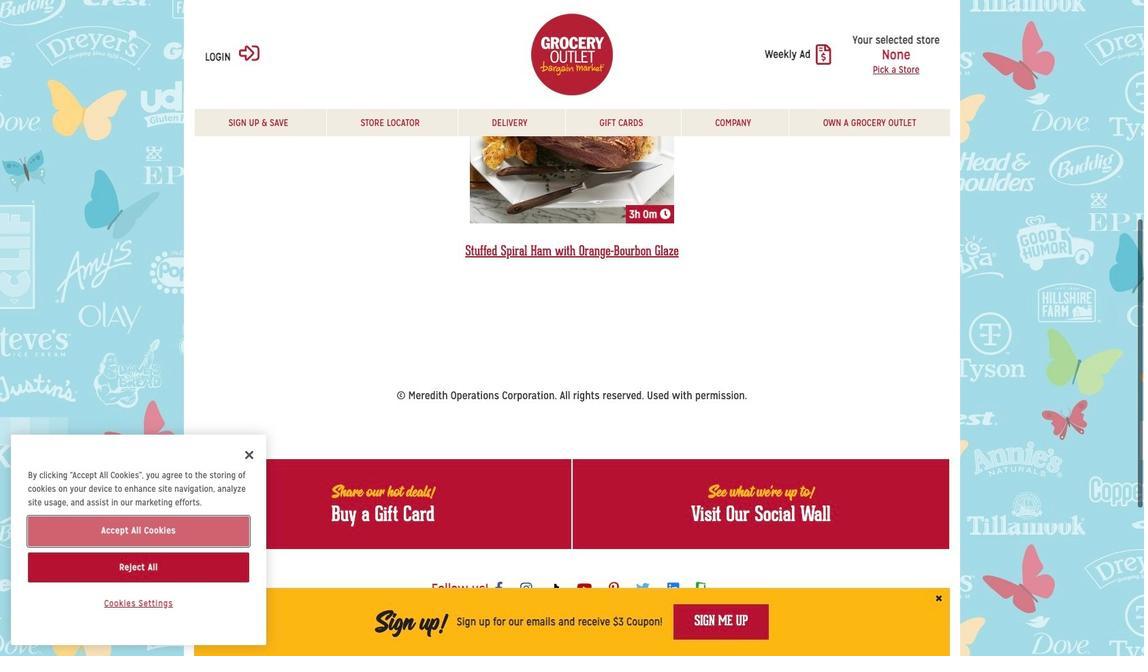 Task type: describe. For each thing, give the bounding box(es) containing it.
glassdoor image
[[697, 582, 706, 598]]

pinterest p image
[[609, 582, 620, 595]]

linkedin image
[[668, 582, 680, 595]]

sign in alt image
[[239, 43, 260, 63]]

clock image
[[660, 208, 671, 219]]

facebook f image
[[496, 582, 503, 595]]

twitter image
[[637, 582, 650, 595]]



Task type: locate. For each thing, give the bounding box(es) containing it.
grocery outlet image
[[532, 14, 613, 95]]

instagram image
[[520, 582, 532, 595]]

navigation
[[194, 109, 951, 136]]

youtube image
[[577, 582, 592, 595]]

tiktok icon image
[[549, 584, 560, 596]]

file invoice dollar image
[[817, 44, 832, 65]]



